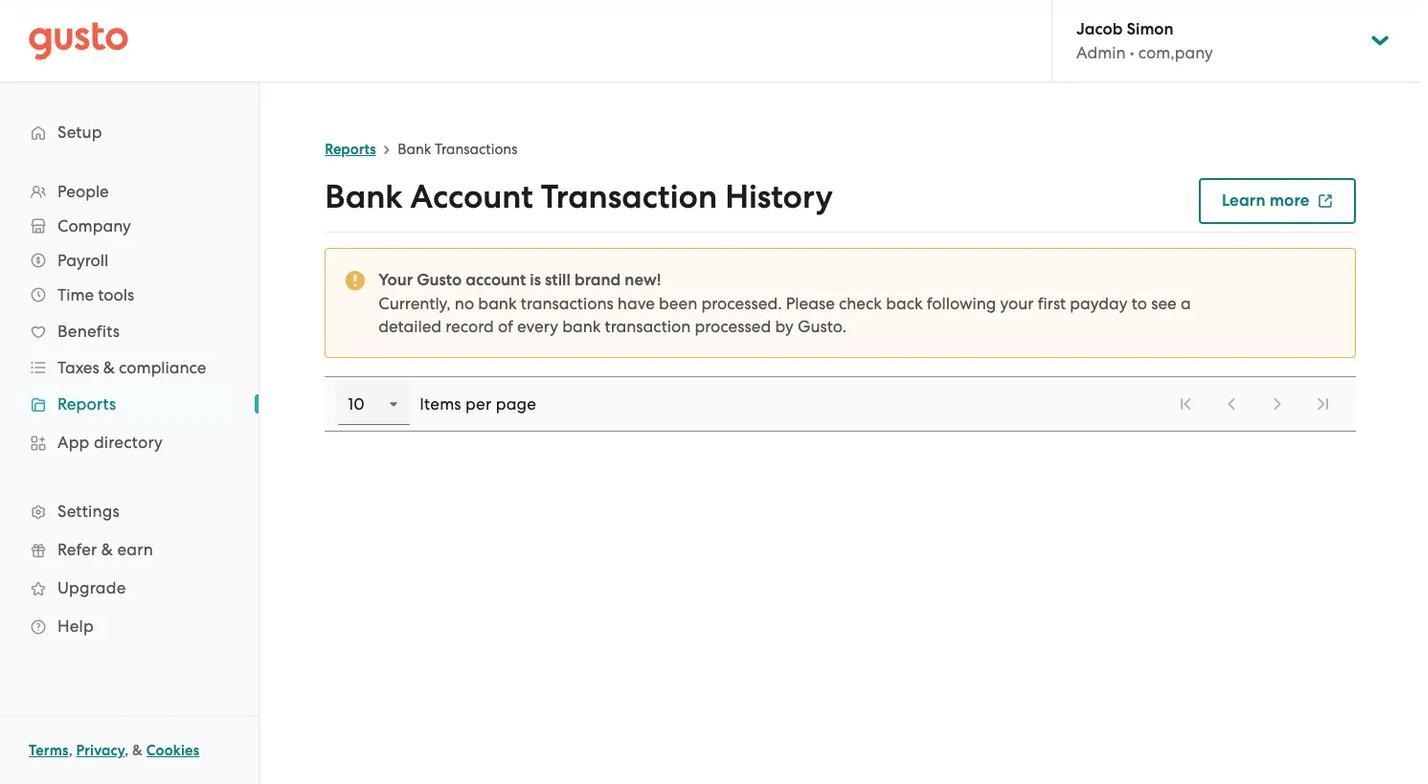 Task type: vqa. For each thing, say whether or not it's contained in the screenshot.
the go
no



Task type: locate. For each thing, give the bounding box(es) containing it.
help
[[57, 617, 94, 636]]

reports inside list
[[57, 395, 116, 414]]

& left cookies button
[[132, 742, 143, 759]]

0 vertical spatial reports link
[[325, 141, 376, 158]]

learn more
[[1222, 191, 1310, 211]]

1 vertical spatial bank
[[325, 177, 403, 216]]

of
[[498, 317, 513, 336]]

company button
[[19, 209, 239, 243]]

, left privacy
[[69, 742, 73, 759]]

to
[[1132, 294, 1147, 313]]

bank down transactions
[[562, 317, 601, 336]]

2 , from the left
[[125, 742, 129, 759]]

& for compliance
[[103, 358, 115, 377]]

bank for bank transactions
[[398, 141, 431, 158]]

upgrade
[[57, 578, 126, 598]]

list for bank transaction pagination controls element
[[1164, 383, 1344, 425]]

1 vertical spatial reports link
[[19, 387, 239, 421]]

bank account transaction history
[[325, 177, 833, 216]]

,
[[69, 742, 73, 759], [125, 742, 129, 759]]

first
[[1038, 294, 1066, 313]]

& inside dropdown button
[[103, 358, 115, 377]]

account
[[410, 177, 533, 216]]

0 vertical spatial reports
[[325, 141, 376, 158]]

app directory link
[[19, 425, 239, 460]]

& right 'taxes'
[[103, 358, 115, 377]]

history
[[725, 177, 833, 216]]

have
[[617, 294, 655, 313]]

bank
[[398, 141, 431, 158], [325, 177, 403, 216]]

currently,
[[379, 294, 451, 313]]

&
[[103, 358, 115, 377], [101, 540, 113, 559], [132, 742, 143, 759]]

check
[[839, 294, 882, 313]]

your
[[379, 270, 413, 290]]

gusto.
[[798, 317, 846, 336]]

transaction
[[541, 177, 717, 216]]

& for earn
[[101, 540, 113, 559]]

1 horizontal spatial ,
[[125, 742, 129, 759]]

transaction
[[605, 317, 691, 336]]

& left "earn" on the bottom left of the page
[[101, 540, 113, 559]]

0 horizontal spatial ,
[[69, 742, 73, 759]]

your gusto account is still brand new! currently, no bank transactions have been processed. please check back following your first payday to see a detailed record of every bank transaction processed by gusto.
[[379, 270, 1191, 336]]

payday
[[1070, 294, 1128, 313]]

tools
[[98, 285, 134, 305]]

following
[[927, 294, 996, 313]]

, left cookies button
[[125, 742, 129, 759]]

processed.
[[701, 294, 782, 313]]

1 horizontal spatial bank
[[562, 317, 601, 336]]

1 horizontal spatial reports link
[[325, 141, 376, 158]]

1 vertical spatial bank
[[562, 317, 601, 336]]

page
[[496, 395, 536, 414]]

by
[[775, 317, 794, 336]]

0 horizontal spatial reports
[[57, 395, 116, 414]]

company
[[57, 216, 131, 236]]

transactions
[[521, 294, 613, 313]]

cookies
[[146, 742, 199, 759]]

taxes & compliance button
[[19, 350, 239, 385]]

setup
[[57, 123, 102, 142]]

taxes
[[57, 358, 99, 377]]

1 vertical spatial &
[[101, 540, 113, 559]]

been
[[659, 294, 697, 313]]

bank down account
[[478, 294, 517, 313]]

bank left transactions
[[398, 141, 431, 158]]

0 vertical spatial &
[[103, 358, 115, 377]]

list
[[0, 174, 259, 645], [1164, 383, 1344, 425]]

reports
[[325, 141, 376, 158], [57, 395, 116, 414]]

0 horizontal spatial bank
[[478, 294, 517, 313]]

back
[[886, 294, 923, 313]]

list inside bank transaction pagination controls element
[[1164, 383, 1344, 425]]

benefits
[[57, 322, 120, 341]]

0 horizontal spatial list
[[0, 174, 259, 645]]

bank
[[478, 294, 517, 313], [562, 317, 601, 336]]

time tools button
[[19, 278, 239, 312]]

1 horizontal spatial list
[[1164, 383, 1344, 425]]

see
[[1151, 294, 1177, 313]]

still
[[545, 270, 571, 290]]

directory
[[94, 433, 163, 452]]

list for gusto navigation element
[[0, 174, 259, 645]]

reports link
[[325, 141, 376, 158], [19, 387, 239, 421]]

gusto navigation element
[[0, 82, 259, 676]]

0 horizontal spatial reports link
[[19, 387, 239, 421]]

1 horizontal spatial reports
[[325, 141, 376, 158]]

app directory
[[57, 433, 163, 452]]

earn
[[117, 540, 153, 559]]

list containing people
[[0, 174, 259, 645]]

record
[[445, 317, 494, 336]]

0 vertical spatial bank
[[398, 141, 431, 158]]

setup link
[[19, 115, 239, 149]]

1 vertical spatial reports
[[57, 395, 116, 414]]

bank up 'your'
[[325, 177, 403, 216]]

detailed
[[379, 317, 441, 336]]

upgrade link
[[19, 571, 239, 605]]



Task type: describe. For each thing, give the bounding box(es) containing it.
bank transaction pagination controls element
[[325, 376, 1356, 432]]

new!
[[625, 270, 661, 290]]

time tools
[[57, 285, 134, 305]]

please
[[786, 294, 835, 313]]

app
[[57, 433, 90, 452]]

simon
[[1127, 19, 1174, 39]]

terms link
[[29, 742, 69, 759]]

more
[[1270, 191, 1310, 211]]

items
[[420, 395, 461, 414]]

is
[[530, 270, 541, 290]]

jacob
[[1076, 19, 1123, 39]]

help link
[[19, 609, 239, 643]]

every
[[517, 317, 558, 336]]

no
[[455, 294, 474, 313]]

your gusto account is still brand new! alert
[[325, 248, 1356, 358]]

items per page
[[420, 395, 536, 414]]

privacy link
[[76, 742, 125, 759]]

transactions
[[435, 141, 518, 158]]

processed
[[695, 317, 771, 336]]

2 vertical spatial &
[[132, 742, 143, 759]]

payroll
[[57, 251, 108, 270]]

com,pany
[[1138, 43, 1213, 62]]

time
[[57, 285, 94, 305]]

learn more link
[[1199, 178, 1356, 224]]

jacob simon admin • com,pany
[[1076, 19, 1213, 62]]

refer & earn link
[[19, 532, 239, 567]]

account
[[466, 270, 526, 290]]

per
[[465, 395, 492, 414]]

people
[[57, 182, 109, 201]]

home image
[[29, 22, 128, 60]]

refer & earn
[[57, 540, 153, 559]]

benefits link
[[19, 314, 239, 349]]

admin
[[1076, 43, 1126, 62]]

•
[[1130, 43, 1134, 62]]

taxes & compliance
[[57, 358, 206, 377]]

settings link
[[19, 494, 239, 529]]

terms , privacy , & cookies
[[29, 742, 199, 759]]

gusto
[[417, 270, 462, 290]]

1 , from the left
[[69, 742, 73, 759]]

bank for bank account transaction history
[[325, 177, 403, 216]]

bank transactions
[[398, 141, 518, 158]]

0 vertical spatial bank
[[478, 294, 517, 313]]

brand
[[574, 270, 621, 290]]

terms
[[29, 742, 69, 759]]

compliance
[[119, 358, 206, 377]]

cookies button
[[146, 739, 199, 762]]

opens in a new tab image
[[1317, 193, 1333, 209]]

settings
[[57, 502, 120, 521]]

your
[[1000, 294, 1034, 313]]

payroll button
[[19, 243, 239, 278]]

privacy
[[76, 742, 125, 759]]

a
[[1181, 294, 1191, 313]]

refer
[[57, 540, 97, 559]]

people button
[[19, 174, 239, 209]]

learn
[[1222, 191, 1266, 211]]



